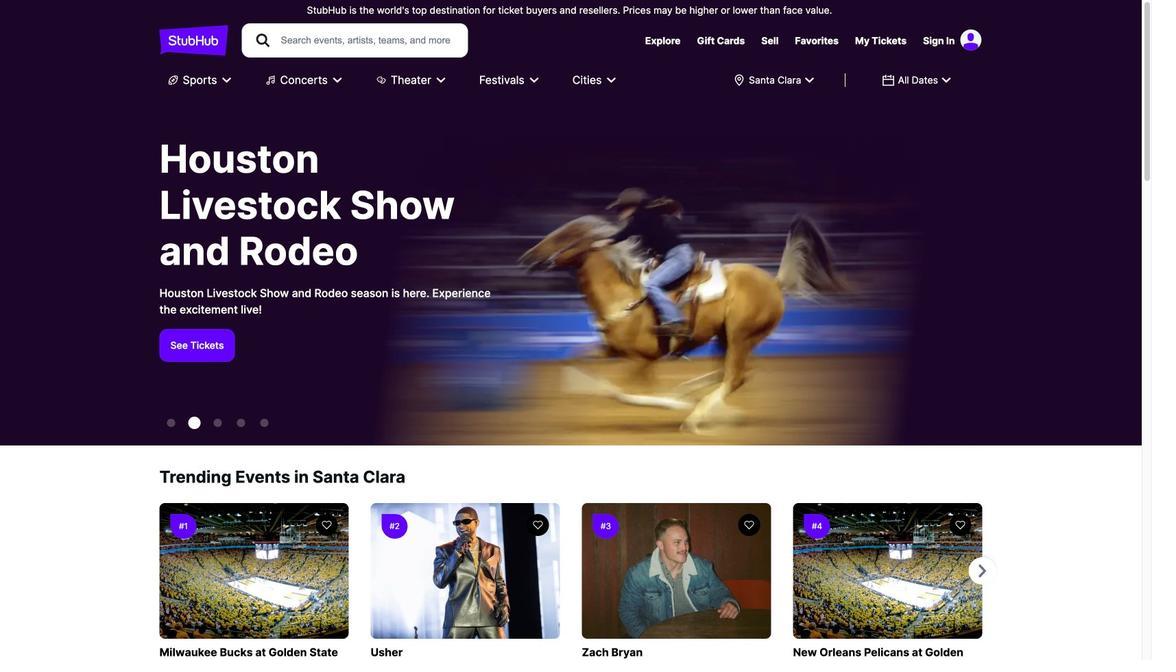 Task type: vqa. For each thing, say whether or not it's contained in the screenshot.
STUBHUB image
yes



Task type: locate. For each thing, give the bounding box(es) containing it.
1 - houston livestock show and rodeo image
[[188, 417, 201, 429]]

None field
[[724, 68, 823, 93], [874, 68, 960, 93], [724, 68, 823, 93], [874, 68, 960, 93]]

stubhub image
[[159, 23, 228, 58]]



Task type: describe. For each thing, give the bounding box(es) containing it.
2 - copa america image
[[214, 419, 222, 427]]

Search events, artists, teams, and more field
[[280, 33, 455, 48]]

3 - the masters image
[[237, 419, 245, 427]]

4 - formula 1 - global image
[[260, 419, 269, 427]]

0 - olivia rodrigo image
[[167, 419, 175, 427]]



